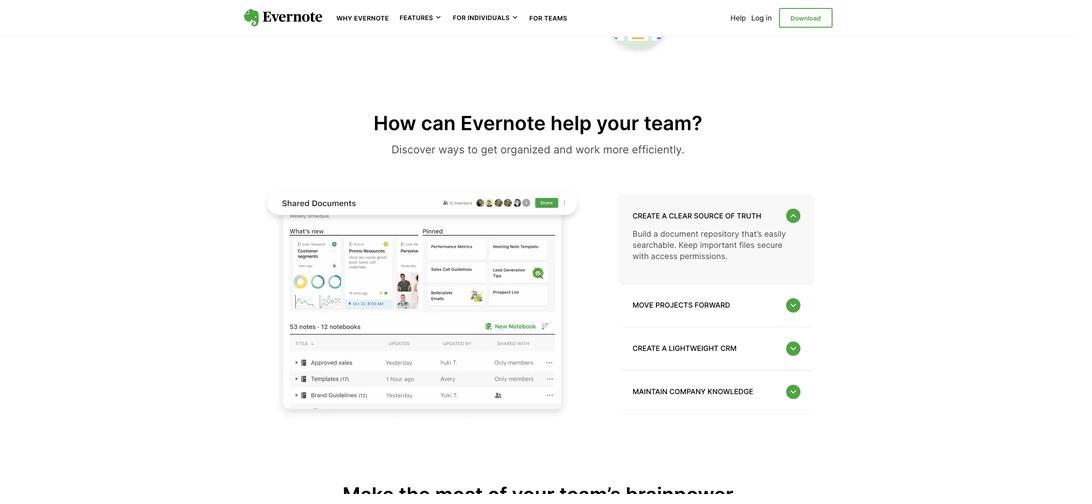 Task type: vqa. For each thing, say whether or not it's contained in the screenshot.
the plus
no



Task type: describe. For each thing, give the bounding box(es) containing it.
with
[[633, 252, 649, 261]]

crm
[[721, 344, 737, 353]]

help link
[[731, 13, 746, 22]]

how
[[374, 111, 416, 135]]

efficiently.
[[632, 143, 685, 156]]

help
[[551, 111, 592, 135]]

knowledge
[[708, 387, 754, 396]]

ways
[[439, 143, 465, 156]]

important
[[700, 241, 737, 250]]

how can evernote help your team?
[[374, 111, 703, 135]]

features
[[400, 14, 433, 22]]

more
[[603, 143, 629, 156]]

maintain company knowledge
[[633, 387, 754, 396]]

why
[[337, 14, 353, 22]]

teams
[[544, 14, 568, 22]]

for teams
[[530, 14, 568, 22]]

that's
[[742, 229, 762, 239]]

team?
[[644, 111, 703, 135]]

0 vertical spatial evernote
[[354, 14, 389, 22]]

for individuals button
[[453, 13, 519, 22]]

maintain
[[633, 387, 668, 396]]

for teams link
[[530, 13, 568, 22]]

secure
[[757, 241, 783, 250]]

a
[[654, 229, 658, 239]]

of
[[726, 211, 735, 220]]

searchable.
[[633, 241, 677, 250]]

why evernote link
[[337, 13, 389, 22]]

source
[[694, 211, 724, 220]]

build a document repository that's easily searchable. keep important files secure with access permissions.
[[633, 229, 786, 261]]

evernote logo image
[[244, 9, 322, 27]]

log in
[[752, 13, 772, 22]]

clear
[[669, 211, 692, 220]]

a for lightweight
[[662, 344, 667, 353]]

easily
[[765, 229, 786, 239]]

create a lightweight crm
[[633, 344, 737, 353]]

features button
[[400, 13, 442, 22]]

document
[[661, 229, 699, 239]]

log
[[752, 13, 764, 22]]

forward
[[695, 301, 731, 310]]

create for create a lightweight crm
[[633, 344, 660, 353]]

build
[[633, 229, 652, 239]]

help
[[731, 13, 746, 22]]

move
[[633, 301, 654, 310]]

to
[[468, 143, 478, 156]]

lightweight
[[669, 344, 719, 353]]

create a clear source of truth
[[633, 211, 762, 220]]

truth
[[737, 211, 762, 220]]



Task type: locate. For each thing, give the bounding box(es) containing it.
1 vertical spatial evernote
[[461, 111, 546, 135]]

your
[[597, 111, 639, 135]]

evernote
[[354, 14, 389, 22], [461, 111, 546, 135]]

projects
[[656, 301, 693, 310]]

a for clear
[[662, 211, 667, 220]]

 image
[[244, 182, 601, 426]]

create for create a clear source of truth
[[633, 211, 660, 220]]

why evernote
[[337, 14, 389, 22]]

company
[[670, 387, 706, 396]]

evernote right why
[[354, 14, 389, 22]]

can
[[421, 111, 456, 135]]

files
[[740, 241, 755, 250]]

repository
[[701, 229, 740, 239]]

0 vertical spatial a
[[662, 211, 667, 220]]

permissions.
[[680, 252, 728, 261]]

for individuals
[[453, 14, 510, 22]]

individuals
[[468, 14, 510, 22]]

for left teams on the right of the page
[[530, 14, 543, 22]]

2 create from the top
[[633, 344, 660, 353]]

for left individuals
[[453, 14, 466, 22]]

0 horizontal spatial evernote
[[354, 14, 389, 22]]

1 vertical spatial create
[[633, 344, 660, 353]]

2 a from the top
[[662, 344, 667, 353]]

for for for teams
[[530, 14, 543, 22]]

and
[[554, 143, 573, 156]]

create down move
[[633, 344, 660, 353]]

a
[[662, 211, 667, 220], [662, 344, 667, 353]]

access
[[651, 252, 678, 261]]

for for for individuals
[[453, 14, 466, 22]]

0 vertical spatial create
[[633, 211, 660, 220]]

keep
[[679, 241, 698, 250]]

in
[[766, 13, 772, 22]]

1 horizontal spatial evernote
[[461, 111, 546, 135]]

get
[[481, 143, 498, 156]]

create up build
[[633, 211, 660, 220]]

work
[[576, 143, 600, 156]]

a left lightweight
[[662, 344, 667, 353]]

create
[[633, 211, 660, 220], [633, 344, 660, 353]]

discover ways to get organized and work more efficiently.
[[392, 143, 685, 156]]

user groups in evernote teams image
[[601, 0, 833, 55]]

download link
[[779, 8, 833, 28]]

1 create from the top
[[633, 211, 660, 220]]

1 horizontal spatial for
[[530, 14, 543, 22]]

1 vertical spatial a
[[662, 344, 667, 353]]

for inside button
[[453, 14, 466, 22]]

0 horizontal spatial for
[[453, 14, 466, 22]]

for
[[453, 14, 466, 22], [530, 14, 543, 22]]

download
[[791, 14, 821, 22]]

evernote up get
[[461, 111, 546, 135]]

move projects forward
[[633, 301, 731, 310]]

a left clear
[[662, 211, 667, 220]]

1 a from the top
[[662, 211, 667, 220]]

organized
[[501, 143, 551, 156]]

log in link
[[752, 13, 772, 22]]

discover
[[392, 143, 436, 156]]



